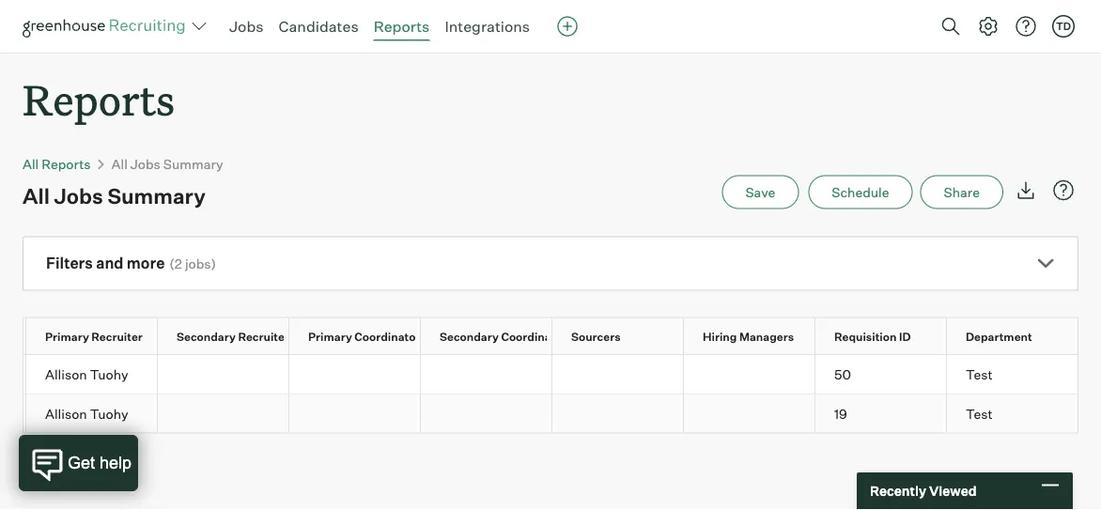 Task type: vqa. For each thing, say whether or not it's contained in the screenshot.
Jobs to the top
yes



Task type: locate. For each thing, give the bounding box(es) containing it.
)
[[211, 256, 216, 272]]

1 allison from the top
[[45, 366, 87, 382]]

primary inside column header
[[45, 330, 89, 344]]

all
[[23, 156, 39, 172], [111, 156, 128, 172], [23, 183, 50, 209]]

requisition id column header
[[816, 318, 963, 354]]

0 vertical spatial allison
[[45, 366, 87, 382]]

jobs
[[229, 17, 264, 36], [130, 156, 161, 172], [54, 183, 103, 209]]

1 horizontal spatial jobs
[[130, 156, 161, 172]]

secondary inside column header
[[440, 330, 499, 344]]

0 vertical spatial tuohy
[[90, 366, 128, 382]]

secondary
[[177, 330, 236, 344], [440, 330, 499, 344]]

integrations link
[[445, 17, 530, 36]]

allison tuohy
[[45, 366, 128, 382], [45, 405, 128, 422]]

all reports link
[[23, 156, 91, 172]]

0 vertical spatial jobs
[[229, 17, 264, 36]]

hiring managers
[[703, 330, 794, 344]]

0 vertical spatial test
[[966, 366, 993, 382]]

allison
[[45, 366, 87, 382], [45, 405, 87, 422]]

and
[[96, 254, 124, 273]]

secondary inside column header
[[177, 330, 236, 344]]

jobs down all reports link
[[54, 183, 103, 209]]

19
[[835, 405, 848, 422]]

jobs left candidates
[[229, 17, 264, 36]]

candidates
[[279, 17, 359, 36]]

1 secondary from the left
[[177, 330, 236, 344]]

td button
[[1049, 11, 1079, 41]]

2 primary from the left
[[308, 330, 352, 344]]

configure image
[[978, 15, 1000, 38]]

1 horizontal spatial secondary
[[440, 330, 499, 344]]

sourcers column header
[[553, 318, 700, 354]]

jobs link
[[229, 17, 264, 36]]

managers
[[740, 330, 794, 344]]

td button
[[1053, 15, 1075, 38]]

1 vertical spatial allison
[[45, 405, 87, 422]]

0 horizontal spatial primary
[[45, 330, 89, 344]]

grid
[[0, 318, 1095, 433]]

2 secondary from the left
[[440, 330, 499, 344]]

secondary coordinators
[[440, 330, 573, 344]]

grid containing allison tuohy
[[0, 318, 1095, 433]]

1 vertical spatial allison tuohy
[[45, 405, 128, 422]]

1 vertical spatial summary
[[108, 183, 206, 209]]

secondary left recruiters
[[177, 330, 236, 344]]

recently
[[870, 483, 927, 500]]

1 primary from the left
[[45, 330, 89, 344]]

primary recruiter
[[45, 330, 143, 344]]

department column header
[[947, 318, 1095, 354]]

0 vertical spatial all jobs summary
[[111, 156, 223, 172]]

primary inside column header
[[308, 330, 352, 344]]

download image
[[1015, 179, 1038, 202]]

2 horizontal spatial jobs
[[229, 17, 264, 36]]

summary
[[163, 156, 223, 172], [108, 183, 206, 209]]

reports
[[374, 17, 430, 36], [23, 71, 175, 127], [42, 156, 91, 172]]

all jobs summary
[[111, 156, 223, 172], [23, 183, 206, 209]]

50
[[835, 366, 852, 382]]

hiring
[[703, 330, 737, 344]]

1 vertical spatial test
[[966, 405, 993, 422]]

coordinator
[[355, 330, 421, 344]]

more
[[127, 254, 165, 273]]

test
[[966, 366, 993, 382], [966, 405, 993, 422]]

candidates link
[[279, 17, 359, 36]]

1 vertical spatial all jobs summary
[[23, 183, 206, 209]]

save and schedule this report to revisit it! element
[[722, 175, 809, 209]]

primary
[[45, 330, 89, 344], [308, 330, 352, 344]]

primary left recruiter
[[45, 330, 89, 344]]

recruiter
[[91, 330, 143, 344]]

all for all reports link
[[23, 156, 39, 172]]

primary left coordinator
[[308, 330, 352, 344]]

0 vertical spatial allison tuohy
[[45, 366, 128, 382]]

secondary left coordinators in the bottom of the page
[[440, 330, 499, 344]]

department
[[966, 330, 1033, 344]]

1 horizontal spatial primary
[[308, 330, 352, 344]]

0 horizontal spatial secondary
[[177, 330, 236, 344]]

requisition
[[835, 330, 897, 344]]

coordinators
[[501, 330, 573, 344]]

cell
[[0, 355, 26, 394], [158, 355, 290, 394], [290, 355, 421, 394], [421, 355, 553, 394], [553, 355, 684, 394], [684, 355, 816, 394], [0, 394, 26, 433], [158, 394, 290, 433], [290, 394, 421, 433], [421, 394, 553, 433], [553, 394, 684, 433], [684, 394, 816, 433]]

tuohy
[[90, 366, 128, 382], [90, 405, 128, 422]]

2 vertical spatial jobs
[[54, 183, 103, 209]]

1 vertical spatial tuohy
[[90, 405, 128, 422]]

jobs right all reports link
[[130, 156, 161, 172]]



Task type: describe. For each thing, give the bounding box(es) containing it.
id
[[899, 330, 911, 344]]

primary coordinator column header
[[290, 318, 437, 354]]

hiring managers column header
[[684, 318, 832, 354]]

reports link
[[374, 17, 430, 36]]

secondary coordinators column header
[[421, 318, 573, 354]]

1 test from the top
[[966, 366, 993, 382]]

0 vertical spatial summary
[[163, 156, 223, 172]]

primary coordinator
[[308, 330, 421, 344]]

share button
[[921, 175, 1004, 209]]

recruiters
[[238, 330, 295, 344]]

save button
[[722, 175, 799, 209]]

all reports
[[23, 156, 91, 172]]

1 vertical spatial jobs
[[130, 156, 161, 172]]

primary recruiter column header
[[26, 318, 174, 354]]

2 allison from the top
[[45, 405, 87, 422]]

0 vertical spatial reports
[[374, 17, 430, 36]]

recently viewed
[[870, 483, 977, 500]]

requisition id
[[835, 330, 911, 344]]

0 horizontal spatial jobs
[[54, 183, 103, 209]]

sourcers
[[571, 330, 621, 344]]

2 allison tuohy from the top
[[45, 405, 128, 422]]

primary for primary recruiter
[[45, 330, 89, 344]]

save
[[746, 184, 776, 200]]

td
[[1056, 20, 1072, 32]]

jobs
[[185, 256, 211, 272]]

greenhouse recruiting image
[[23, 15, 192, 38]]

all for all jobs summary link
[[111, 156, 128, 172]]

2
[[175, 256, 182, 272]]

2 tuohy from the top
[[90, 405, 128, 422]]

share
[[944, 184, 980, 200]]

schedule button
[[809, 175, 913, 209]]

secondary recruiters
[[177, 330, 295, 344]]

all jobs summary link
[[111, 156, 223, 172]]

secondary for secondary coordinators
[[440, 330, 499, 344]]

integrations
[[445, 17, 530, 36]]

filters
[[46, 254, 93, 273]]

filters and more ( 2 jobs )
[[46, 254, 216, 273]]

search image
[[940, 15, 962, 38]]

viewed
[[930, 483, 977, 500]]

secondary for secondary recruiters
[[177, 330, 236, 344]]

schedule
[[832, 184, 890, 200]]

primary for primary coordinator
[[308, 330, 352, 344]]

1 allison tuohy from the top
[[45, 366, 128, 382]]

1 vertical spatial reports
[[23, 71, 175, 127]]

secondary recruiters column header
[[158, 318, 305, 354]]

(
[[170, 256, 175, 272]]

1 tuohy from the top
[[90, 366, 128, 382]]

faq image
[[1053, 179, 1075, 202]]

2 test from the top
[[966, 405, 993, 422]]

2 vertical spatial reports
[[42, 156, 91, 172]]



